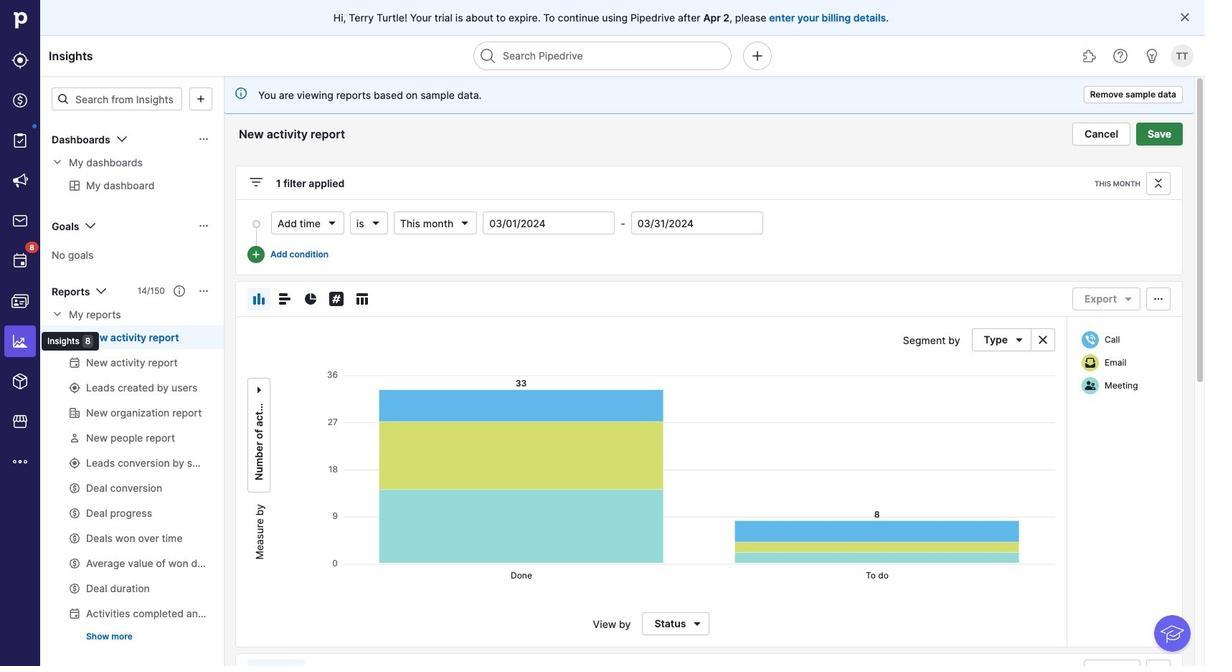 Task type: vqa. For each thing, say whether or not it's contained in the screenshot.
color secondary Image
yes



Task type: locate. For each thing, give the bounding box(es) containing it.
color primary inverted image
[[250, 249, 262, 260]]

color secondary image left color white static image
[[1035, 334, 1052, 346]]

color info image
[[235, 88, 247, 99]]

quick add image
[[749, 47, 766, 65]]

0 horizontal spatial color secondary image
[[52, 309, 63, 320]]

menu item
[[0, 321, 40, 362]]

home image
[[9, 9, 31, 31]]

contacts image
[[11, 293, 29, 310]]

color secondary image
[[52, 309, 63, 320], [1035, 334, 1052, 346]]

color black static image
[[1085, 357, 1096, 369]]

quick help image
[[1112, 47, 1129, 65]]

0 horizontal spatial mm/dd/yyyy text field
[[483, 212, 615, 235]]

color undefined image
[[11, 253, 29, 270]]

Search Pipedrive field
[[474, 42, 732, 70]]

insights image
[[11, 333, 29, 350]]

2 mm/dd/yyyy text field from the left
[[631, 212, 763, 235]]

color secondary image right contacts image
[[52, 309, 63, 320]]

knowledge center bot, also known as kc bot is an onboarding assistant that allows you to see the list of onboarding items in one place for quick and easy reference. this improves your in-app experience. image
[[1155, 616, 1191, 652]]

campaigns image
[[11, 172, 29, 189]]

1 vertical spatial color secondary image
[[1035, 334, 1052, 346]]

None field
[[271, 212, 344, 235], [350, 212, 388, 235], [394, 212, 477, 235], [271, 212, 344, 235], [350, 212, 388, 235], [394, 212, 477, 235]]

products image
[[11, 373, 29, 390]]

sales inbox image
[[11, 212, 29, 230]]

region
[[276, 363, 1055, 593]]

0 vertical spatial color secondary image
[[52, 309, 63, 320]]

color primary image
[[1179, 11, 1191, 23], [57, 93, 69, 105], [192, 93, 209, 105], [198, 133, 209, 145], [248, 174, 265, 191], [370, 217, 381, 229], [459, 217, 471, 229], [198, 220, 209, 232], [93, 283, 110, 300], [276, 291, 293, 308], [302, 291, 319, 308], [354, 291, 371, 308], [1120, 293, 1137, 305], [1150, 293, 1167, 305], [253, 382, 265, 399], [689, 618, 706, 630]]

menu
[[0, 0, 99, 667]]

color primary image
[[113, 131, 130, 148], [1150, 178, 1167, 189], [82, 217, 99, 235], [326, 217, 338, 229], [174, 286, 185, 297], [198, 286, 209, 297], [250, 291, 268, 308], [328, 291, 345, 308], [1011, 334, 1028, 346]]

MM/DD/YYYY text field
[[483, 212, 615, 235], [631, 212, 763, 235]]

New activity report field
[[235, 125, 369, 143]]

1 horizontal spatial mm/dd/yyyy text field
[[631, 212, 763, 235]]



Task type: describe. For each thing, give the bounding box(es) containing it.
color secondary image
[[52, 156, 63, 168]]

more image
[[11, 453, 29, 471]]

leads image
[[11, 52, 29, 69]]

Search from Insights text field
[[52, 88, 182, 110]]

deals image
[[11, 92, 29, 109]]

color white static image
[[1085, 334, 1096, 346]]

marketplace image
[[11, 413, 29, 430]]

sales assistant image
[[1144, 47, 1161, 65]]

1 horizontal spatial color secondary image
[[1035, 334, 1052, 346]]

color undefined image
[[11, 132, 29, 149]]

color black static image
[[1085, 380, 1096, 392]]

1 mm/dd/yyyy text field from the left
[[483, 212, 615, 235]]



